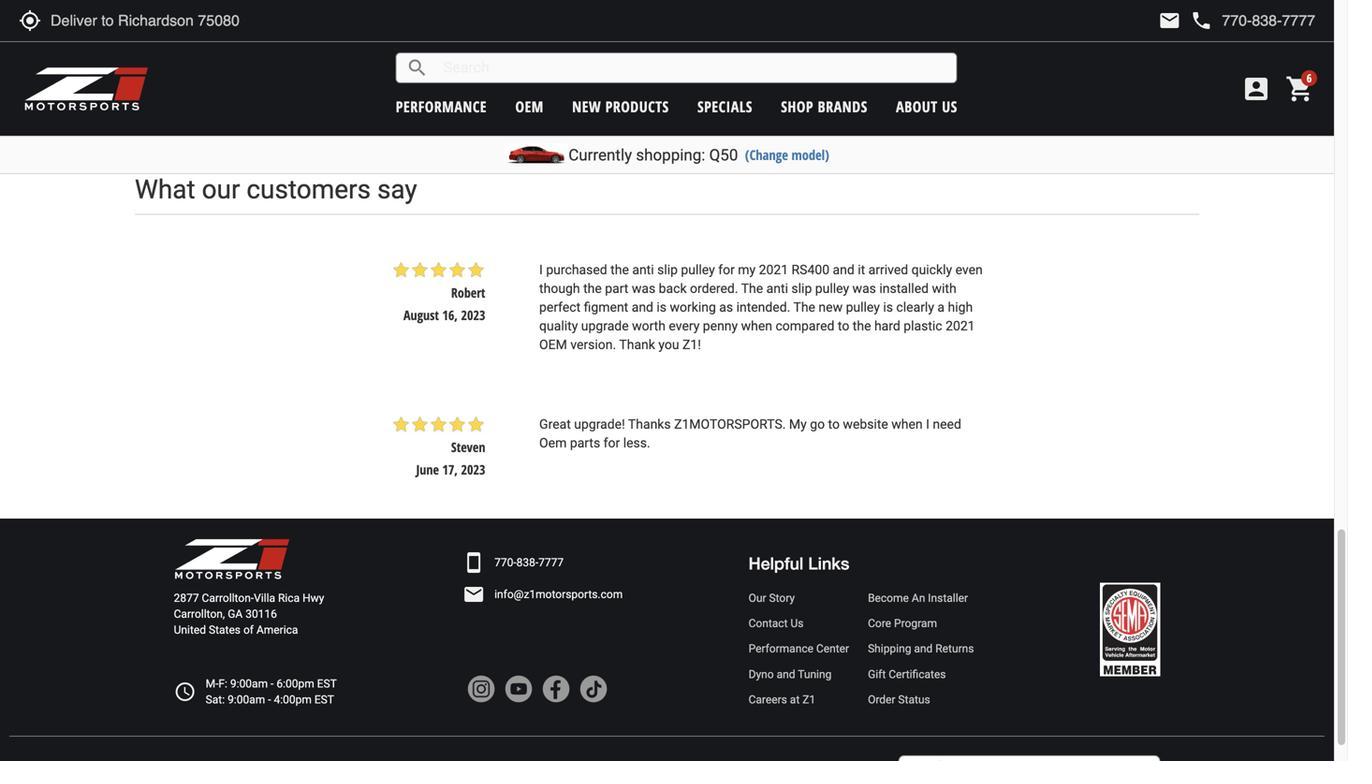 Task type: describe. For each thing, give the bounding box(es) containing it.
when inside "i purchased the anti slip pulley for my 2021 rs400 and it arrived quickly even though the part was back ordered. the anti slip pulley was installed with perfect figment and is working as intended. the new pulley is clearly a high quality upgrade worth every penny when compared to the hard plastic 2021 oem version. thank you z1!"
[[741, 318, 772, 334]]

robert
[[451, 283, 485, 301]]

great
[[539, 416, 571, 432]]

oem q50 sedan front bumper/fascia hardware kit star star star star star_half (5) $32
[[839, 19, 987, 96]]

oem for oem q50 sedan front bumper/fascia hardware kit star star star star star_half (5) $32
[[857, 19, 881, 37]]

what our customers say
[[135, 174, 417, 205]]

as
[[719, 299, 733, 315]]

2023 for star star star star star steven june 17, 2023
[[461, 460, 485, 478]]

even
[[955, 262, 983, 277]]

tiktok link image
[[580, 675, 608, 703]]

$10.23
[[377, 64, 411, 82]]

m-
[[206, 677, 219, 690]]

certificates
[[889, 668, 946, 681]]

0 vertical spatial pulley
[[681, 262, 715, 277]]

dyno
[[749, 668, 774, 681]]

oem
[[539, 435, 567, 451]]

instagram link image
[[467, 675, 495, 703]]

rs400
[[792, 262, 829, 277]]

my
[[789, 416, 807, 432]]

smartphone 770-838-7777
[[463, 551, 564, 574]]

search
[[406, 57, 428, 79]]

rear
[[184, 34, 208, 52]]

front
[[941, 19, 968, 37]]

to inside "i purchased the anti slip pulley for my 2021 rs400 and it arrived quickly even though the part was back ordered. the anti slip pulley was installed with perfect figment and is working as intended. the new pulley is clearly a high quality upgrade worth every penny when compared to the hard plastic 2021 oem version. thank you z1!"
[[838, 318, 849, 334]]

kit inside oem q50 sedan front bumper/fascia hardware kit star star star star star_half (5) $32
[[972, 34, 987, 52]]

our story link
[[749, 590, 849, 606]]

back
[[659, 281, 687, 296]]

and right dyno
[[777, 668, 795, 681]]

f:
[[218, 677, 227, 690]]

Search search field
[[428, 53, 956, 82]]

vq37vhr
[[233, 19, 280, 37]]

carrollton-
[[202, 592, 254, 605]]

i inside "i purchased the anti slip pulley for my 2021 rs400 and it arrived quickly even though the part was back ordered. the anti slip pulley was installed with perfect figment and is working as intended. the new pulley is clearly a high quality upgrade worth every penny when compared to the hard plastic 2021 oem version. thank you z1!"
[[539, 262, 543, 277]]

shopping:
[[636, 146, 705, 164]]

2 was from the left
[[852, 281, 876, 296]]

of
[[243, 624, 254, 637]]

order status link
[[868, 692, 974, 708]]

access_time
[[174, 681, 196, 703]]

1 was from the left
[[632, 281, 655, 296]]

0 horizontal spatial 2021
[[759, 262, 788, 277]]

our story
[[749, 592, 795, 605]]

less.
[[623, 435, 650, 451]]

email info@z1motorsports.com
[[463, 583, 623, 606]]

about us
[[896, 96, 957, 117]]

belt
[[1105, 34, 1125, 52]]

upgrade
[[581, 318, 629, 334]]

great upgrade! thanks z1motorsports. my go to website when i need oem parts for less.
[[539, 416, 961, 451]]

order status
[[868, 693, 930, 706]]

compared
[[776, 318, 834, 334]]

program
[[894, 617, 937, 630]]

smartphone
[[463, 551, 485, 574]]

products
[[605, 96, 669, 117]]

q60
[[758, 19, 778, 37]]

new inside "i purchased the anti slip pulley for my 2021 rs400 and it arrived quickly even though the part was back ordered. the anti slip pulley was installed with perfect figment and is working as intended. the new pulley is clearly a high quality upgrade worth every penny when compared to the hard plastic 2021 oem version. thank you z1!"
[[819, 299, 843, 315]]

helpful links
[[749, 553, 849, 573]]

email
[[463, 583, 485, 606]]

oem for oem
[[515, 96, 544, 117]]

become
[[868, 592, 909, 605]]

what
[[135, 174, 195, 205]]

1 horizontal spatial anti
[[766, 281, 788, 296]]

every
[[669, 318, 700, 334]]

customers
[[247, 174, 371, 205]]

specials
[[697, 96, 753, 117]]

currently
[[568, 146, 632, 164]]

oil
[[804, 19, 819, 37]]

upgrade!
[[574, 416, 625, 432]]

0 horizontal spatial new
[[572, 96, 601, 117]]

star star star star star (10) $10.23
[[335, 40, 453, 82]]

and down core program link
[[914, 642, 933, 655]]

shop brands
[[781, 96, 868, 117]]

$8.31
[[553, 64, 581, 82]]

thank
[[619, 337, 655, 352]]

0 horizontal spatial anti
[[632, 262, 654, 277]]

6:00pm
[[276, 677, 314, 690]]

q50 inside 'z1 370z / g37 / q50 vq37 serpentine belt'
[[1102, 19, 1122, 37]]

1 vertical spatial pulley
[[815, 281, 849, 296]]

1 vertical spatial -
[[268, 693, 271, 706]]

1 horizontal spatial the
[[793, 299, 815, 315]]

2023 for star star star star star robert august 16, 2023
[[461, 306, 485, 324]]

our
[[749, 592, 766, 605]]

4 / from the left
[[1062, 19, 1068, 37]]

youtube link image
[[505, 675, 533, 703]]

g37
[[1071, 19, 1090, 37]]

careers at z1
[[749, 693, 816, 706]]

order
[[868, 693, 895, 706]]

parts
[[570, 435, 600, 451]]

plastic
[[904, 318, 942, 334]]

z1!
[[682, 337, 701, 352]]

z1motorsports.
[[674, 416, 786, 432]]

my_location
[[19, 9, 41, 32]]

shop brands link
[[781, 96, 868, 117]]

mail link
[[1158, 9, 1181, 32]]

0 vertical spatial -
[[271, 677, 274, 690]]

2 vertical spatial pulley
[[846, 299, 880, 315]]

performance link
[[396, 96, 487, 117]]

core
[[868, 617, 891, 630]]

0 vertical spatial the
[[610, 262, 629, 277]]

7777
[[538, 556, 564, 569]]

1 vertical spatial the
[[583, 281, 602, 296]]

838-
[[516, 556, 538, 569]]

vr30/38
[[138, 34, 181, 52]]



Task type: locate. For each thing, give the bounding box(es) containing it.
change
[[713, 34, 750, 52]]

0 horizontal spatial was
[[632, 281, 655, 296]]

when left need
[[891, 416, 923, 432]]

2023
[[461, 306, 485, 324], [461, 460, 485, 478]]

us for contact us
[[791, 617, 804, 630]]

oem left rear
[[154, 19, 178, 37]]

0 horizontal spatial us
[[791, 617, 804, 630]]

is down back
[[657, 299, 667, 315]]

1 horizontal spatial new
[[819, 299, 843, 315]]

370z
[[1035, 19, 1059, 37]]

the down my
[[741, 281, 763, 296]]

become an installer
[[868, 592, 968, 605]]

performance
[[749, 642, 813, 655]]

0 vertical spatial to
[[838, 318, 849, 334]]

1 horizontal spatial the
[[610, 262, 629, 277]]

0 horizontal spatial the
[[583, 281, 602, 296]]

kit right front
[[972, 34, 987, 52]]

est right 6:00pm
[[317, 677, 337, 690]]

pulley up ordered.
[[681, 262, 715, 277]]

oem left infiniti
[[661, 19, 685, 37]]

0 vertical spatial 9:00am
[[230, 677, 268, 690]]

become an installer link
[[868, 590, 974, 606]]

0 horizontal spatial slip
[[657, 262, 678, 277]]

america
[[256, 624, 298, 637]]

oem inside oem vq35hr / vq37vhr / vr30/38 rear main (crankshaft) seal
[[154, 19, 178, 37]]

1 horizontal spatial us
[[942, 96, 957, 117]]

us right about on the top right of the page
[[942, 96, 957, 117]]

2 horizontal spatial the
[[853, 318, 871, 334]]

0 horizontal spatial the
[[741, 281, 763, 296]]

2 is from the left
[[883, 299, 893, 315]]

0 horizontal spatial when
[[741, 318, 772, 334]]

august
[[403, 306, 439, 324]]

0 vertical spatial slip
[[657, 262, 678, 277]]

info@z1motorsports.com link
[[494, 586, 623, 602]]

contact us
[[749, 617, 804, 630]]

new down $8.31
[[572, 96, 601, 117]]

770-
[[494, 556, 516, 569]]

16,
[[442, 306, 458, 324]]

z1 motorsports logo image
[[23, 66, 149, 112]]

0 horizontal spatial for
[[603, 435, 620, 451]]

2 2023 from the top
[[461, 460, 485, 478]]

high
[[948, 299, 973, 315]]

0 vertical spatial i
[[539, 262, 543, 277]]

model)
[[791, 146, 829, 164]]

kit inside oem infiniti q50 / q60 3.0t oil change kit star star star star star $37.89
[[753, 34, 767, 52]]

helpful
[[749, 553, 803, 573]]

installed
[[879, 281, 929, 296]]

slip up back
[[657, 262, 678, 277]]

brands
[[818, 96, 868, 117]]

2877
[[174, 592, 199, 605]]

oem infiniti q50 / q60 3.0t oil change kit star star star star star $37.89
[[661, 19, 819, 96]]

facebook link image
[[542, 675, 570, 703]]

1 vertical spatial new
[[819, 299, 843, 315]]

2023 inside star star star star star robert august 16, 2023
[[461, 306, 485, 324]]

villa
[[254, 592, 275, 605]]

oem link
[[515, 96, 544, 117]]

1 kit from the left
[[753, 34, 767, 52]]

2023 down 'robert' in the left of the page
[[461, 306, 485, 324]]

9:00am
[[230, 677, 268, 690], [228, 693, 265, 706]]

1 vertical spatial 2023
[[461, 460, 485, 478]]

1 horizontal spatial slip
[[791, 281, 812, 296]]

the up figment
[[583, 281, 602, 296]]

installer
[[928, 592, 968, 605]]

1 vertical spatial 2021
[[946, 318, 975, 334]]

oem vq35hr / vq37vhr / vr30/38 rear main (crankshaft) seal
[[138, 19, 304, 66]]

1 / from the left
[[224, 19, 230, 37]]

1 vertical spatial est
[[314, 693, 334, 706]]

the left hard
[[853, 318, 871, 334]]

united
[[174, 624, 206, 637]]

1 vertical spatial the
[[793, 299, 815, 315]]

q50 left the sedan
[[884, 19, 904, 37]]

to right go
[[828, 416, 840, 432]]

5 / from the left
[[1093, 19, 1099, 37]]

core program link
[[868, 616, 974, 632]]

sema member logo image
[[1100, 583, 1160, 676]]

account_box
[[1241, 74, 1271, 104]]

us for about us
[[942, 96, 957, 117]]

new products link
[[572, 96, 669, 117]]

is up hard
[[883, 299, 893, 315]]

purchased
[[546, 262, 607, 277]]

access_time m-f: 9:00am - 6:00pm est sat: 9:00am - 4:00pm est
[[174, 677, 337, 706]]

1 is from the left
[[657, 299, 667, 315]]

when down intended.
[[741, 318, 772, 334]]

status
[[898, 693, 930, 706]]

i up though
[[539, 262, 543, 277]]

our
[[202, 174, 240, 205]]

intended.
[[736, 299, 790, 315]]

1 vertical spatial 9:00am
[[228, 693, 265, 706]]

0 vertical spatial est
[[317, 677, 337, 690]]

sedan
[[907, 19, 938, 37]]

9:00am right sat:
[[228, 693, 265, 706]]

and
[[833, 262, 854, 277], [632, 299, 653, 315], [914, 642, 933, 655], [777, 668, 795, 681]]

pulley down rs400
[[815, 281, 849, 296]]

infiniti
[[688, 19, 723, 37]]

2 vertical spatial the
[[853, 318, 871, 334]]

currently shopping: q50 (change model)
[[568, 146, 829, 164]]

2877 carrollton-villa rica hwy carrollton, ga 30116 united states of america
[[174, 592, 324, 637]]

steven
[[451, 438, 485, 456]]

1 horizontal spatial kit
[[972, 34, 987, 52]]

1 vertical spatial i
[[926, 416, 930, 432]]

1 horizontal spatial when
[[891, 416, 923, 432]]

1 vertical spatial z1
[[802, 693, 816, 706]]

1 vertical spatial anti
[[766, 281, 788, 296]]

9:00am right "f:"
[[230, 677, 268, 690]]

0 vertical spatial new
[[572, 96, 601, 117]]

oem down the star star star star star (9) $8.31
[[515, 96, 544, 117]]

2 / from the left
[[283, 19, 288, 37]]

star star star star star (9) $8.31
[[511, 40, 623, 82]]

to inside great upgrade! thanks z1motorsports. my go to website when i need oem parts for less.
[[828, 416, 840, 432]]

returns
[[935, 642, 974, 655]]

performance center link
[[749, 641, 849, 657]]

when
[[741, 318, 772, 334], [891, 416, 923, 432]]

(change
[[745, 146, 788, 164]]

to right the compared
[[838, 318, 849, 334]]

1 vertical spatial for
[[603, 435, 620, 451]]

website
[[843, 416, 888, 432]]

arrived
[[868, 262, 908, 277]]

1 vertical spatial slip
[[791, 281, 812, 296]]

about us link
[[896, 96, 957, 117]]

anti up intended.
[[766, 281, 788, 296]]

(5)
[[954, 57, 969, 71]]

with
[[932, 281, 956, 296]]

ordered.
[[690, 281, 738, 296]]

slip down rs400
[[791, 281, 812, 296]]

pulley up hard
[[846, 299, 880, 315]]

anti up "worth"
[[632, 262, 654, 277]]

2023 inside star star star star star steven june 17, 2023
[[461, 460, 485, 478]]

and up "worth"
[[632, 299, 653, 315]]

0 vertical spatial the
[[741, 281, 763, 296]]

ga
[[228, 608, 243, 621]]

a
[[937, 299, 945, 315]]

z1 company logo image
[[174, 537, 291, 581]]

careers
[[749, 693, 787, 706]]

1 2023 from the top
[[461, 306, 485, 324]]

for down upgrade!
[[603, 435, 620, 451]]

(9)
[[608, 43, 623, 57]]

2023 down steven
[[461, 460, 485, 478]]

oem inside oem infiniti q50 / q60 3.0t oil change kit star star star star star $37.89
[[661, 19, 685, 37]]

q50 left (change
[[709, 146, 738, 164]]

/ left q60
[[750, 19, 755, 37]]

/ inside oem infiniti q50 / q60 3.0t oil change kit star star star star star $37.89
[[750, 19, 755, 37]]

- left 6:00pm
[[271, 677, 274, 690]]

gift certificates link
[[868, 666, 974, 682]]

q50 right infiniti
[[726, 19, 746, 37]]

0 vertical spatial 2021
[[759, 262, 788, 277]]

1 horizontal spatial i
[[926, 416, 930, 432]]

q50
[[726, 19, 746, 37], [884, 19, 904, 37], [1102, 19, 1122, 37], [709, 146, 738, 164]]

say
[[377, 174, 417, 205]]

z1 left 370z
[[1020, 19, 1032, 37]]

and left it
[[833, 262, 854, 277]]

0 vertical spatial 2023
[[461, 306, 485, 324]]

1 horizontal spatial was
[[852, 281, 876, 296]]

oem inside oem q50 sedan front bumper/fascia hardware kit star star star star star_half (5) $32
[[857, 19, 881, 37]]

z1 right 'at'
[[802, 693, 816, 706]]

new up the compared
[[819, 299, 843, 315]]

2 kit from the left
[[972, 34, 987, 52]]

shopping_cart link
[[1281, 74, 1315, 104]]

0 vertical spatial for
[[718, 262, 735, 277]]

slip
[[657, 262, 678, 277], [791, 281, 812, 296]]

story
[[769, 592, 795, 605]]

0 horizontal spatial is
[[657, 299, 667, 315]]

for inside "i purchased the anti slip pulley for my 2021 rs400 and it arrived quickly even though the part was back ordered. the anti slip pulley was installed with perfect figment and is working as intended. the new pulley is clearly a high quality upgrade worth every penny when compared to the hard plastic 2021 oem version. thank you z1!"
[[718, 262, 735, 277]]

0 vertical spatial anti
[[632, 262, 654, 277]]

1 horizontal spatial 2021
[[946, 318, 975, 334]]

/ right vq37vhr
[[283, 19, 288, 37]]

thanks
[[628, 416, 671, 432]]

us down our story link
[[791, 617, 804, 630]]

you
[[658, 337, 679, 352]]

q50 inside oem infiniti q50 / q60 3.0t oil change kit star star star star star $37.89
[[726, 19, 746, 37]]

us
[[942, 96, 957, 117], [791, 617, 804, 630]]

0 horizontal spatial kit
[[753, 34, 767, 52]]

rica
[[278, 592, 300, 605]]

i inside great upgrade! thanks z1motorsports. my go to website when i need oem parts for less.
[[926, 416, 930, 432]]

when inside great upgrade! thanks z1motorsports. my go to website when i need oem parts for less.
[[891, 416, 923, 432]]

1 horizontal spatial is
[[883, 299, 893, 315]]

1 horizontal spatial z1
[[1020, 19, 1032, 37]]

the up the compared
[[793, 299, 815, 315]]

i
[[539, 262, 543, 277], [926, 416, 930, 432]]

was down it
[[852, 281, 876, 296]]

q50 left vq37 at the top right of the page
[[1102, 19, 1122, 37]]

star star star star star robert august 16, 2023
[[392, 261, 485, 324]]

was
[[632, 281, 655, 296], [852, 281, 876, 296]]

was right part
[[632, 281, 655, 296]]

/ right g37
[[1093, 19, 1099, 37]]

my
[[738, 262, 756, 277]]

/ left g37
[[1062, 19, 1068, 37]]

for left my
[[718, 262, 735, 277]]

z1 370z / g37 / q50 vq37 serpentine belt
[[1020, 19, 1151, 52]]

oem down quality
[[539, 337, 567, 352]]

for inside great upgrade! thanks z1motorsports. my go to website when i need oem parts for less.
[[603, 435, 620, 451]]

2021 right my
[[759, 262, 788, 277]]

- left 4:00pm at the left
[[268, 693, 271, 706]]

oem for oem vq35hr / vq37vhr / vr30/38 rear main (crankshaft) seal
[[154, 19, 178, 37]]

oem inside "i purchased the anti slip pulley for my 2021 rs400 and it arrived quickly even though the part was back ordered. the anti slip pulley was installed with perfect figment and is working as intended. the new pulley is clearly a high quality upgrade worth every penny when compared to the hard plastic 2021 oem version. thank you z1!"
[[539, 337, 567, 352]]

the
[[741, 281, 763, 296], [793, 299, 815, 315]]

i left need
[[926, 416, 930, 432]]

2021 down high
[[946, 318, 975, 334]]

0 vertical spatial us
[[942, 96, 957, 117]]

sat:
[[206, 693, 225, 706]]

kit right change
[[753, 34, 767, 52]]

1 vertical spatial to
[[828, 416, 840, 432]]

(crankshaft)
[[240, 34, 304, 52]]

1 horizontal spatial for
[[718, 262, 735, 277]]

0 vertical spatial z1
[[1020, 19, 1032, 37]]

q50 inside oem q50 sedan front bumper/fascia hardware kit star star star star star_half (5) $32
[[884, 19, 904, 37]]

oem left the sedan
[[857, 19, 881, 37]]

performance
[[396, 96, 487, 117]]

3 / from the left
[[750, 19, 755, 37]]

0 vertical spatial when
[[741, 318, 772, 334]]

the up part
[[610, 262, 629, 277]]

z1 inside 'z1 370z / g37 / q50 vq37 serpentine belt'
[[1020, 19, 1032, 37]]

1 vertical spatial us
[[791, 617, 804, 630]]

at
[[790, 693, 800, 706]]

though
[[539, 281, 580, 296]]

0 horizontal spatial i
[[539, 262, 543, 277]]

est right 4:00pm at the left
[[314, 693, 334, 706]]

hardware
[[919, 34, 969, 52]]

clearly
[[896, 299, 934, 315]]

contact
[[749, 617, 788, 630]]

mail
[[1158, 9, 1181, 32]]

0 horizontal spatial z1
[[802, 693, 816, 706]]

oem for oem infiniti q50 / q60 3.0t oil change kit star star star star star $37.89
[[661, 19, 685, 37]]

is
[[657, 299, 667, 315], [883, 299, 893, 315]]

it
[[858, 262, 865, 277]]

/ right 'vq35hr'
[[224, 19, 230, 37]]

1 vertical spatial when
[[891, 416, 923, 432]]

gift
[[868, 668, 886, 681]]



Task type: vqa. For each thing, say whether or not it's contained in the screenshot.
vehicle
no



